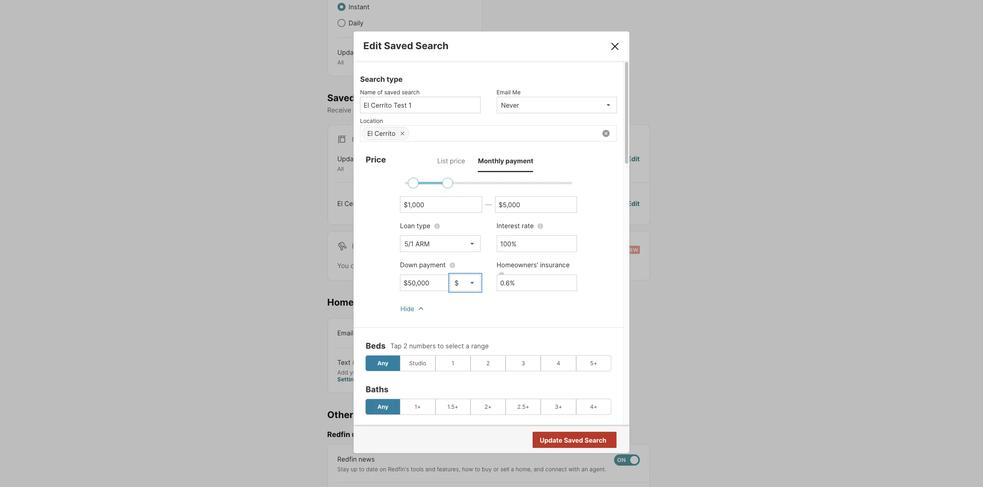 Task type: locate. For each thing, give the bounding box(es) containing it.
2+
[[485, 404, 492, 411]]

1 horizontal spatial on
[[433, 106, 441, 114]]

no emails
[[565, 200, 595, 208]]

cerrito for el cerrito
[[375, 130, 396, 138]]

with
[[569, 466, 580, 473]]

Name of saved search text field
[[364, 101, 477, 109]]

Enter max text field
[[499, 201, 574, 209]]

0 vertical spatial your
[[443, 106, 456, 114]]

to
[[438, 342, 444, 350], [359, 466, 365, 473], [475, 466, 481, 473]]

1 horizontal spatial no
[[575, 437, 583, 445]]

el down location
[[368, 130, 373, 138]]

payment
[[506, 157, 534, 165], [420, 261, 446, 269]]

1 vertical spatial redfin
[[338, 456, 357, 464]]

email up text
[[338, 329, 354, 337]]

on inside saved searches receive timely notifications based on your preferred search filters.
[[433, 106, 441, 114]]

edit button for update types
[[628, 154, 640, 173]]

1 vertical spatial edit button
[[628, 199, 640, 209]]

1 right "test"
[[383, 200, 386, 208]]

0 vertical spatial update types all
[[338, 48, 379, 66]]

searches up notifications
[[358, 92, 400, 104]]

insurance
[[541, 261, 570, 269]]

1 horizontal spatial type
[[417, 222, 431, 230]]

1 vertical spatial all
[[338, 166, 344, 172]]

types
[[362, 48, 379, 57], [362, 155, 379, 163]]

timely
[[353, 106, 372, 114]]

price
[[366, 155, 386, 165]]

cerrito left the 'remove el cerrito' image
[[375, 130, 396, 138]]

0 horizontal spatial cerrito
[[345, 200, 366, 208]]

your
[[443, 106, 456, 114], [350, 369, 362, 376]]

on right based
[[433, 106, 441, 114]]

any for 1+
[[378, 404, 389, 411]]

clear input button
[[603, 130, 610, 137]]

  text field down you can create saved searches while searching for rentals .
[[404, 279, 447, 287]]

search
[[416, 40, 449, 52], [360, 75, 385, 84], [585, 436, 607, 445]]

1 vertical spatial email
[[338, 329, 354, 337]]

0 horizontal spatial your
[[350, 369, 362, 376]]

el left "test"
[[338, 200, 343, 208]]

0 vertical spatial searches
[[358, 92, 400, 104]]

el inside edit saved search dialog
[[368, 130, 373, 138]]

saved up the receive
[[328, 92, 356, 104]]

5/1 arm
[[405, 240, 430, 248]]

update down daily radio
[[338, 48, 360, 57]]

a inside redfin news stay up to date on redfin's tools and features, how to buy or sell a home, and connect with an agent.
[[511, 466, 515, 473]]

1 horizontal spatial to
[[438, 342, 444, 350]]

a left range
[[466, 342, 470, 350]]

daily
[[349, 19, 364, 27]]

any inside "option"
[[378, 360, 389, 367]]

0 vertical spatial cerrito
[[375, 130, 396, 138]]

email me element
[[497, 85, 613, 97]]

in
[[404, 369, 408, 376]]

up
[[351, 466, 358, 473]]

redfin up stay on the bottom of the page
[[338, 456, 357, 464]]

4+ radio
[[577, 399, 612, 415]]

2 edit button from the top
[[628, 199, 640, 209]]

$
[[455, 279, 459, 287]]

for left sale
[[352, 136, 365, 144]]

1 vertical spatial   text field
[[404, 279, 447, 287]]

1 for from the top
[[352, 136, 365, 144]]

1 horizontal spatial searches
[[406, 262, 434, 270]]

1 vertical spatial option group
[[366, 399, 612, 415]]

of
[[378, 89, 383, 96]]

2 vertical spatial update
[[540, 436, 563, 445]]

searches down 5/1 arm
[[406, 262, 434, 270]]

1 vertical spatial 2
[[487, 360, 490, 367]]

2.5+ radio
[[506, 399, 541, 415]]

and right 'tools'
[[426, 466, 436, 473]]

2 vertical spatial search
[[585, 436, 607, 445]]

a right sell
[[511, 466, 515, 473]]

connect
[[546, 466, 567, 473]]

redfin news stay up to date on redfin's tools and features, how to buy or sell a home, and connect with an agent.
[[338, 456, 607, 473]]

0 vertical spatial edit
[[364, 40, 382, 52]]

0 horizontal spatial and
[[426, 466, 436, 473]]

types up search type
[[362, 48, 379, 57]]

0 vertical spatial search
[[416, 40, 449, 52]]

0 vertical spatial on
[[433, 106, 441, 114]]

0 horizontal spatial emails
[[356, 409, 385, 421]]

studio
[[409, 360, 427, 367]]

2 and from the left
[[534, 466, 544, 473]]

  text field
[[501, 240, 574, 248], [404, 279, 447, 287]]

1 vertical spatial any
[[378, 404, 389, 411]]

1 and from the left
[[426, 466, 436, 473]]

0 horizontal spatial search
[[360, 75, 385, 84]]

any down baths
[[378, 404, 389, 411]]

on right date
[[380, 466, 387, 473]]

Daily radio
[[338, 19, 346, 27]]

1 vertical spatial type
[[417, 222, 431, 230]]

  text field
[[501, 279, 574, 287]]

location
[[360, 117, 383, 124]]

1 vertical spatial 1
[[452, 360, 455, 367]]

email inside edit saved search dialog
[[497, 89, 511, 96]]

1 option group from the top
[[366, 356, 612, 372]]

for
[[352, 136, 365, 144], [352, 242, 365, 251]]

to left select
[[438, 342, 444, 350]]

el cerrito
[[368, 130, 396, 138]]

0 horizontal spatial   text field
[[404, 279, 447, 287]]

el for el cerrito test 1
[[338, 200, 343, 208]]

type right loan
[[417, 222, 431, 230]]

payment right monthly
[[506, 157, 534, 165]]

1 horizontal spatial search
[[416, 40, 449, 52]]

your up settings
[[350, 369, 362, 376]]

how
[[462, 466, 474, 473]]

search inside update saved search button
[[585, 436, 607, 445]]

0 horizontal spatial type
[[387, 75, 403, 84]]

filters.
[[511, 106, 530, 114]]

redfin
[[328, 431, 350, 439], [338, 456, 357, 464]]

option group
[[366, 356, 612, 372], [366, 399, 612, 415]]

rentals
[[495, 262, 516, 270]]

0 vertical spatial redfin
[[328, 431, 350, 439]]

1 horizontal spatial 1
[[452, 360, 455, 367]]

1 vertical spatial types
[[362, 155, 379, 163]]

update down for sale
[[338, 155, 360, 163]]

1 vertical spatial search
[[488, 106, 509, 114]]

2 vertical spatial edit
[[628, 200, 640, 208]]

0 vertical spatial no
[[565, 200, 574, 208]]

2 down range
[[487, 360, 490, 367]]

0 vertical spatial payment
[[506, 157, 534, 165]]

update up connect
[[540, 436, 563, 445]]

1 horizontal spatial your
[[443, 106, 456, 114]]

0 vertical spatial types
[[362, 48, 379, 57]]

1 horizontal spatial emails
[[576, 200, 595, 208]]

2 inside "option"
[[487, 360, 490, 367]]

search up name of saved search text field
[[402, 89, 420, 96]]

cerrito inside edit saved search dialog
[[375, 130, 396, 138]]

0 vertical spatial 1
[[383, 200, 386, 208]]

edit
[[364, 40, 382, 52], [628, 155, 640, 163], [628, 200, 640, 208]]

any up number
[[378, 360, 389, 367]]

  text field down "rate"
[[501, 240, 574, 248]]

4
[[557, 360, 561, 367]]

cerrito for el cerrito test 1
[[345, 200, 366, 208]]

email me
[[497, 89, 521, 96]]

2 right the tap
[[404, 342, 408, 350]]

no results button
[[565, 433, 616, 449]]

notifications
[[373, 106, 411, 114]]

account
[[410, 369, 433, 376]]

update saved search
[[540, 436, 607, 445]]

0 vertical spatial email
[[497, 89, 511, 96]]

edit for edit saved search
[[364, 40, 382, 52]]

0 horizontal spatial email
[[338, 329, 354, 337]]

1 horizontal spatial search
[[488, 106, 509, 114]]

Any radio
[[366, 399, 401, 415]]

0 vertical spatial type
[[387, 75, 403, 84]]

for left rent
[[352, 242, 365, 251]]

1 any from the top
[[378, 360, 389, 367]]

search
[[402, 89, 420, 96], [488, 106, 509, 114]]

agent.
[[590, 466, 607, 473]]

0 vertical spatial option group
[[366, 356, 612, 372]]

types down for sale
[[362, 155, 379, 163]]

any inside option
[[378, 404, 389, 411]]

settings
[[338, 376, 361, 383]]

0 horizontal spatial on
[[380, 466, 387, 473]]

cerrito left "test"
[[345, 200, 366, 208]]

monthly payment
[[478, 157, 534, 165]]

results
[[585, 437, 606, 445]]

emails
[[576, 200, 595, 208], [356, 409, 385, 421]]

0 horizontal spatial a
[[466, 342, 470, 350]]

0 vertical spatial update
[[338, 48, 360, 57]]

1 vertical spatial emails
[[356, 409, 385, 421]]

no for no results
[[575, 437, 583, 445]]

0 horizontal spatial el
[[338, 200, 343, 208]]

None checkbox
[[447, 358, 472, 369], [614, 455, 640, 466], [447, 358, 472, 369], [614, 455, 640, 466]]

to right up
[[359, 466, 365, 473]]

None search field
[[410, 126, 617, 142]]

sell
[[501, 466, 510, 473]]

1 horizontal spatial   text field
[[501, 240, 574, 248]]

arm
[[416, 240, 430, 248]]

1 edit button from the top
[[628, 154, 640, 173]]

0 vertical spatial all
[[338, 59, 344, 66]]

name
[[360, 89, 376, 96]]

no for no emails
[[565, 200, 574, 208]]

1 vertical spatial cerrito
[[345, 200, 366, 208]]

saved left results at right bottom
[[564, 436, 584, 445]]

1 vertical spatial el
[[338, 200, 343, 208]]

list box
[[497, 97, 617, 113]]

0 vertical spatial a
[[466, 342, 470, 350]]

0 vertical spatial emails
[[576, 200, 595, 208]]

and right home,
[[534, 466, 544, 473]]

0 vertical spatial for
[[352, 136, 365, 144]]

for rent
[[352, 242, 384, 251]]

homeowners'
[[497, 261, 539, 269]]

cerrito
[[375, 130, 396, 138], [345, 200, 366, 208]]

2 for from the top
[[352, 242, 365, 251]]

0 horizontal spatial payment
[[420, 261, 446, 269]]

1 horizontal spatial el
[[368, 130, 373, 138]]

edit inside dialog
[[364, 40, 382, 52]]

redfin inside redfin news stay up to date on redfin's tools and features, how to buy or sell a home, and connect with an agent.
[[338, 456, 357, 464]]

1 horizontal spatial payment
[[506, 157, 534, 165]]

on for news
[[380, 466, 387, 473]]

emails for other emails
[[356, 409, 385, 421]]

update types all up search type
[[338, 48, 379, 66]]

1 vertical spatial your
[[350, 369, 362, 376]]

0 vertical spatial search
[[402, 89, 420, 96]]

a
[[466, 342, 470, 350], [511, 466, 515, 473]]

select
[[446, 342, 464, 350]]

email
[[497, 89, 511, 96], [338, 329, 354, 337]]

1 down select
[[452, 360, 455, 367]]

you can create saved searches while searching for rentals .
[[338, 262, 518, 270]]

saved
[[384, 40, 414, 52], [328, 92, 356, 104], [385, 262, 404, 270], [564, 436, 584, 445]]

redfin for redfin updates
[[328, 431, 350, 439]]

no inside button
[[575, 437, 583, 445]]

1 horizontal spatial email
[[497, 89, 511, 96]]

1 horizontal spatial a
[[511, 466, 515, 473]]

0 vertical spatial el
[[368, 130, 373, 138]]

1 vertical spatial edit
[[628, 155, 640, 163]]

1 checkbox
[[436, 356, 471, 372]]

1 vertical spatial for
[[352, 242, 365, 251]]

updates
[[352, 431, 381, 439]]

2 horizontal spatial to
[[475, 466, 481, 473]]

1 vertical spatial on
[[380, 466, 387, 473]]

interest
[[497, 222, 520, 230]]

2 any from the top
[[378, 404, 389, 411]]

2.5+
[[518, 404, 530, 411]]

payment for down payment
[[420, 261, 446, 269]]

redfin down other
[[328, 431, 350, 439]]

1.5+ radio
[[436, 399, 471, 415]]

1 vertical spatial searches
[[406, 262, 434, 270]]

name of saved search element
[[360, 85, 477, 97]]

2
[[404, 342, 408, 350], [487, 360, 490, 367]]

1
[[383, 200, 386, 208], [452, 360, 455, 367]]

add
[[338, 369, 348, 376]]

tap
[[391, 342, 402, 350]]

search down email me
[[488, 106, 509, 114]]

0 vertical spatial any
[[378, 360, 389, 367]]

on inside redfin news stay up to date on redfin's tools and features, how to buy or sell a home, and connect with an agent.
[[380, 466, 387, 473]]

0 horizontal spatial 1
[[383, 200, 386, 208]]

1 horizontal spatial and
[[534, 466, 544, 473]]

list price
[[438, 157, 466, 165]]

1 vertical spatial no
[[575, 437, 583, 445]]

0 horizontal spatial no
[[565, 200, 574, 208]]

for
[[485, 262, 493, 270]]

1 horizontal spatial cerrito
[[375, 130, 396, 138]]

0 horizontal spatial search
[[402, 89, 420, 96]]

Any checkbox
[[366, 356, 401, 372]]

1 horizontal spatial 2
[[487, 360, 490, 367]]

0 vertical spatial edit button
[[628, 154, 640, 173]]

0 horizontal spatial searches
[[358, 92, 400, 104]]

redfin's
[[388, 466, 409, 473]]

home,
[[516, 466, 533, 473]]

2 horizontal spatial search
[[585, 436, 607, 445]]

search for update saved search
[[585, 436, 607, 445]]

payment down arm
[[420, 261, 446, 269]]

you
[[338, 262, 349, 270]]

email left me
[[497, 89, 511, 96]]

0 horizontal spatial 2
[[404, 342, 408, 350]]

el
[[368, 130, 373, 138], [338, 200, 343, 208]]

1 vertical spatial a
[[511, 466, 515, 473]]

1 vertical spatial search
[[360, 75, 385, 84]]

to left the buy
[[475, 466, 481, 473]]

home
[[328, 297, 354, 308]]

type up saved
[[387, 75, 403, 84]]

2 update types all from the top
[[338, 155, 379, 172]]

update types all down for sale
[[338, 155, 379, 172]]

Instant radio
[[338, 3, 346, 11]]

any
[[378, 360, 389, 367], [378, 404, 389, 411]]

1 vertical spatial payment
[[420, 261, 446, 269]]

redfin updates
[[328, 431, 381, 439]]

1 vertical spatial update types all
[[338, 155, 379, 172]]

0 vertical spatial   text field
[[501, 240, 574, 248]]

your left preferred
[[443, 106, 456, 114]]

on
[[433, 106, 441, 114], [380, 466, 387, 473]]

update inside button
[[540, 436, 563, 445]]



Task type: describe. For each thing, give the bounding box(es) containing it.
1+ radio
[[400, 399, 436, 415]]

me
[[513, 89, 521, 96]]

email for email
[[338, 329, 354, 337]]

1 all from the top
[[338, 59, 344, 66]]

Studio checkbox
[[400, 356, 436, 372]]

el cerrito test 1
[[338, 200, 386, 208]]

for for for rent
[[352, 242, 365, 251]]

1 vertical spatial update
[[338, 155, 360, 163]]

edit saved search
[[364, 40, 449, 52]]

search inside dialog
[[402, 89, 420, 96]]

while
[[436, 262, 452, 270]]

no results
[[575, 437, 606, 445]]

down
[[400, 261, 418, 269]]

location element
[[360, 113, 613, 125]]

rent
[[367, 242, 384, 251]]

1.5+
[[448, 404, 459, 411]]

5+
[[591, 360, 598, 367]]

1 update types all from the top
[[338, 48, 379, 66]]

4+
[[591, 404, 598, 411]]

edit for edit button related to no emails
[[628, 200, 640, 208]]

stay
[[338, 466, 349, 473]]

for for for sale
[[352, 136, 365, 144]]

home tours
[[328, 297, 380, 308]]

saved up search type
[[384, 40, 414, 52]]

text
[[338, 359, 351, 367]]

monthly payment element
[[478, 150, 534, 172]]

hide button
[[400, 299, 426, 316]]

monthly
[[478, 157, 505, 165]]

5+ checkbox
[[577, 356, 612, 372]]

2 checkbox
[[471, 356, 506, 372]]

baths
[[366, 385, 389, 395]]

payment for monthly payment
[[506, 157, 534, 165]]

edit button for no emails
[[628, 199, 640, 209]]

edit saved search element
[[364, 40, 601, 52]]

preferred
[[458, 106, 487, 114]]

add your phone number in
[[338, 369, 410, 376]]

number
[[382, 369, 402, 376]]

other emails
[[328, 409, 385, 421]]

beds
[[366, 341, 386, 351]]

update saved search button
[[533, 432, 617, 448]]

sale
[[367, 136, 383, 144]]

to inside edit saved search dialog
[[438, 342, 444, 350]]

—
[[486, 201, 492, 209]]

search for edit saved search
[[416, 40, 449, 52]]

range
[[472, 342, 489, 350]]

hide
[[401, 305, 415, 313]]

Enter min text field
[[404, 201, 479, 209]]

tools
[[411, 466, 424, 473]]

buy
[[482, 466, 492, 473]]

redfin for redfin news stay up to date on redfin's tools and features, how to buy or sell a home, and connect with an agent.
[[338, 456, 357, 464]]

name of saved search
[[360, 89, 420, 96]]

3+
[[555, 404, 563, 411]]

can
[[351, 262, 362, 270]]

your inside saved searches receive timely notifications based on your preferred search filters.
[[443, 106, 456, 114]]

emails for no emails
[[576, 200, 595, 208]]

none search field inside edit saved search dialog
[[410, 126, 617, 142]]

2 types from the top
[[362, 155, 379, 163]]

edit saved search dialog
[[354, 31, 630, 488]]

tours
[[356, 297, 380, 308]]

0 vertical spatial 2
[[404, 342, 408, 350]]

2 option group from the top
[[366, 399, 612, 415]]

search type
[[360, 75, 403, 84]]

an
[[582, 466, 588, 473]]

loan type
[[400, 222, 431, 230]]

el for el cerrito
[[368, 130, 373, 138]]

maximum price slider
[[443, 178, 453, 188]]

tap 2 numbers to select a range
[[391, 342, 489, 350]]

searches inside saved searches receive timely notifications based on your preferred search filters.
[[358, 92, 400, 104]]

2+ radio
[[471, 399, 506, 415]]

based
[[413, 106, 432, 114]]

type for search type
[[387, 75, 403, 84]]

saved inside update saved search button
[[564, 436, 584, 445]]

type for loan type
[[417, 222, 431, 230]]

1 types from the top
[[362, 48, 379, 57]]

receive
[[328, 106, 351, 114]]

remove el cerrito image
[[400, 131, 405, 136]]

(sms)
[[353, 359, 371, 367]]

saved inside saved searches receive timely notifications based on your preferred search filters.
[[328, 92, 356, 104]]

create
[[364, 262, 383, 270]]

homeowners' insurance
[[497, 261, 570, 269]]

4 checkbox
[[541, 356, 577, 372]]

instant
[[349, 3, 370, 11]]

or
[[494, 466, 499, 473]]

searching
[[453, 262, 483, 270]]

saved right create
[[385, 262, 404, 270]]

minimum price slider
[[409, 178, 419, 188]]

phone
[[363, 369, 380, 376]]

account settings
[[338, 369, 433, 383]]

down payment
[[400, 261, 446, 269]]

interest rate
[[497, 222, 534, 230]]

3 checkbox
[[506, 356, 541, 372]]

saved
[[385, 89, 400, 96]]

a inside dialog
[[466, 342, 470, 350]]

on for searches
[[433, 106, 441, 114]]

price
[[450, 157, 466, 165]]

.
[[516, 262, 518, 270]]

test
[[368, 200, 381, 208]]

saved searches receive timely notifications based on your preferred search filters.
[[328, 92, 530, 114]]

numbers
[[409, 342, 436, 350]]

for sale
[[352, 136, 383, 144]]

list box inside edit saved search dialog
[[497, 97, 617, 113]]

date
[[366, 466, 378, 473]]

1 inside option
[[452, 360, 455, 367]]

rate
[[522, 222, 534, 230]]

list
[[438, 157, 449, 165]]

loan
[[400, 222, 415, 230]]

3+ radio
[[541, 399, 577, 415]]

text (sms)
[[338, 359, 371, 367]]

email for email me
[[497, 89, 511, 96]]

list price element
[[438, 150, 466, 172]]

any for studio
[[378, 360, 389, 367]]

1+
[[415, 404, 421, 411]]

2 all from the top
[[338, 166, 344, 172]]

5/1
[[405, 240, 414, 248]]

features,
[[437, 466, 461, 473]]

0 horizontal spatial to
[[359, 466, 365, 473]]

edit for edit button associated with update types
[[628, 155, 640, 163]]

search inside saved searches receive timely notifications based on your preferred search filters.
[[488, 106, 509, 114]]



Task type: vqa. For each thing, say whether or not it's contained in the screenshot.
the right your
yes



